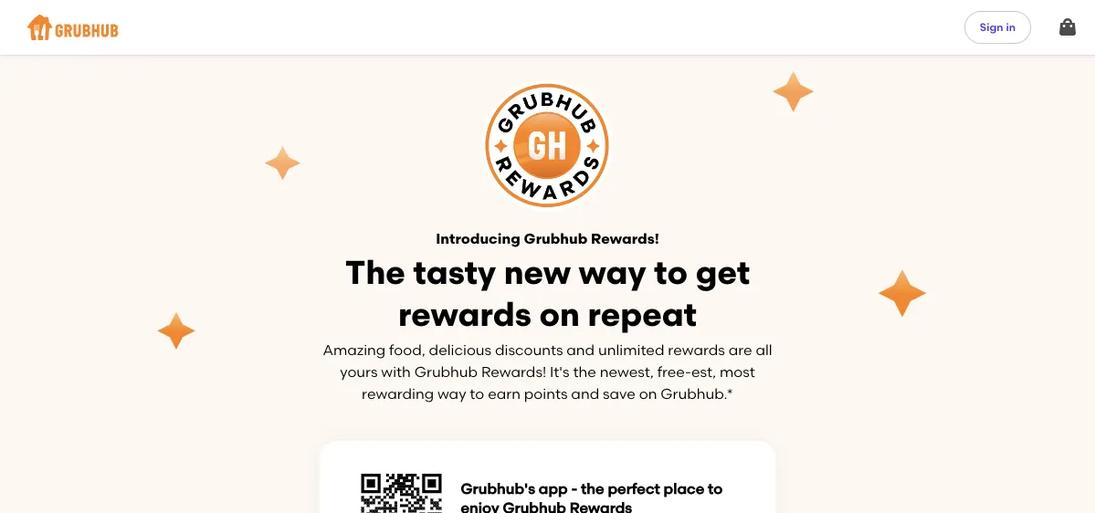 Task type: vqa. For each thing, say whether or not it's contained in the screenshot.
6000 J St
no



Task type: describe. For each thing, give the bounding box(es) containing it.
sign in
[[980, 20, 1016, 34]]

introducing grubhub rewards! the tasty new way to get rewards on repeat amazing food, delicious discounts and unlimited rewards are all yours with grubhub rewards! it's the newest, free-est, most rewarding way to earn points and save on grubhub.*
[[323, 230, 772, 403]]

points
[[524, 385, 568, 403]]

repeat
[[588, 295, 697, 334]]

1 vertical spatial and
[[571, 385, 599, 403]]

0 horizontal spatial rewards
[[398, 295, 531, 334]]

1 horizontal spatial way
[[579, 253, 646, 292]]

1 vertical spatial grubhub
[[414, 363, 478, 381]]

unlimited
[[598, 341, 665, 359]]

1 horizontal spatial rewards!
[[591, 230, 659, 247]]

are
[[729, 341, 752, 359]]

rewards
[[570, 500, 632, 513]]

to inside grubhub's app - the perfect place to enjoy grubhub rewards
[[708, 480, 723, 497]]

grubhub.*
[[661, 385, 733, 403]]

it's
[[550, 363, 570, 381]]

in
[[1006, 20, 1016, 34]]

new
[[504, 253, 571, 292]]

get
[[696, 253, 750, 292]]

discounts
[[495, 341, 563, 359]]

app
[[539, 480, 568, 497]]

0 horizontal spatial way
[[437, 385, 466, 403]]

amazing
[[323, 341, 386, 359]]

the inside grubhub's app - the perfect place to enjoy grubhub rewards
[[581, 480, 604, 497]]

place
[[664, 480, 705, 497]]

grubhub's app - the perfect place to enjoy grubhub rewards
[[461, 480, 723, 513]]

save
[[603, 385, 636, 403]]



Task type: locate. For each thing, give the bounding box(es) containing it.
0 vertical spatial to
[[654, 253, 688, 292]]

introducing
[[436, 230, 520, 247]]

with
[[381, 363, 411, 381]]

the inside introducing grubhub rewards! the tasty new way to get rewards on repeat amazing food, delicious discounts and unlimited rewards are all yours with grubhub rewards! it's the newest, free-est, most rewarding way to earn points and save on grubhub.*
[[573, 363, 596, 381]]

0 vertical spatial on
[[539, 295, 580, 334]]

rewards up delicious
[[398, 295, 531, 334]]

grubhub logo image
[[27, 9, 119, 46]]

rewarding
[[362, 385, 434, 403]]

rewards
[[398, 295, 531, 334], [668, 341, 725, 359]]

sign in link
[[964, 11, 1031, 44]]

to
[[654, 253, 688, 292], [470, 385, 484, 403], [708, 480, 723, 497]]

to up repeat
[[654, 253, 688, 292]]

and
[[567, 341, 595, 359], [571, 385, 599, 403]]

1 vertical spatial way
[[437, 385, 466, 403]]

-
[[571, 480, 578, 497]]

est,
[[691, 363, 716, 381]]

to left "earn"
[[470, 385, 484, 403]]

grubhub down delicious
[[414, 363, 478, 381]]

1 vertical spatial rewards!
[[481, 363, 546, 381]]

rewards up est,
[[668, 341, 725, 359]]

1 horizontal spatial on
[[639, 385, 657, 403]]

grubhub
[[524, 230, 588, 247], [414, 363, 478, 381], [503, 500, 566, 513]]

grubhub up new
[[524, 230, 588, 247]]

0 vertical spatial and
[[567, 341, 595, 359]]

and left save
[[571, 385, 599, 403]]

1 horizontal spatial rewards
[[668, 341, 725, 359]]

food,
[[389, 341, 425, 359]]

1 vertical spatial to
[[470, 385, 484, 403]]

perfect
[[608, 480, 660, 497]]

0 vertical spatial rewards!
[[591, 230, 659, 247]]

2 vertical spatial grubhub
[[503, 500, 566, 513]]

rewards! up repeat
[[591, 230, 659, 247]]

tasty
[[413, 253, 496, 292]]

1 vertical spatial on
[[639, 385, 657, 403]]

0 vertical spatial rewards
[[398, 295, 531, 334]]

1 vertical spatial the
[[581, 480, 604, 497]]

2 vertical spatial to
[[708, 480, 723, 497]]

delicious
[[429, 341, 492, 359]]

1 horizontal spatial to
[[654, 253, 688, 292]]

rewards!
[[591, 230, 659, 247], [481, 363, 546, 381]]

0 vertical spatial the
[[573, 363, 596, 381]]

the right -
[[581, 480, 604, 497]]

way
[[579, 253, 646, 292], [437, 385, 466, 403]]

way down delicious
[[437, 385, 466, 403]]

earn
[[488, 385, 521, 403]]

0 vertical spatial way
[[579, 253, 646, 292]]

1 vertical spatial rewards
[[668, 341, 725, 359]]

0 horizontal spatial rewards!
[[481, 363, 546, 381]]

the
[[573, 363, 596, 381], [581, 480, 604, 497]]

grubhub down app
[[503, 500, 566, 513]]

rewards! up "earn"
[[481, 363, 546, 381]]

newest,
[[600, 363, 654, 381]]

all
[[756, 341, 772, 359]]

to right place
[[708, 480, 723, 497]]

most
[[720, 363, 755, 381]]

grubhub rewards logo image
[[479, 79, 616, 212]]

the right the it's in the bottom right of the page
[[573, 363, 596, 381]]

on up discounts
[[539, 295, 580, 334]]

grubhub inside grubhub's app - the perfect place to enjoy grubhub rewards
[[503, 500, 566, 513]]

grubhub's
[[461, 480, 535, 497]]

0 horizontal spatial on
[[539, 295, 580, 334]]

and up the it's in the bottom right of the page
[[567, 341, 595, 359]]

0 horizontal spatial to
[[470, 385, 484, 403]]

yours
[[340, 363, 378, 381]]

the
[[345, 253, 405, 292]]

on
[[539, 295, 580, 334], [639, 385, 657, 403]]

on right save
[[639, 385, 657, 403]]

free-
[[657, 363, 691, 381]]

sign
[[980, 20, 1003, 34]]

2 horizontal spatial to
[[708, 480, 723, 497]]

enjoy
[[461, 500, 499, 513]]

qr code image
[[356, 469, 447, 513]]

0 vertical spatial grubhub
[[524, 230, 588, 247]]

way up repeat
[[579, 253, 646, 292]]



